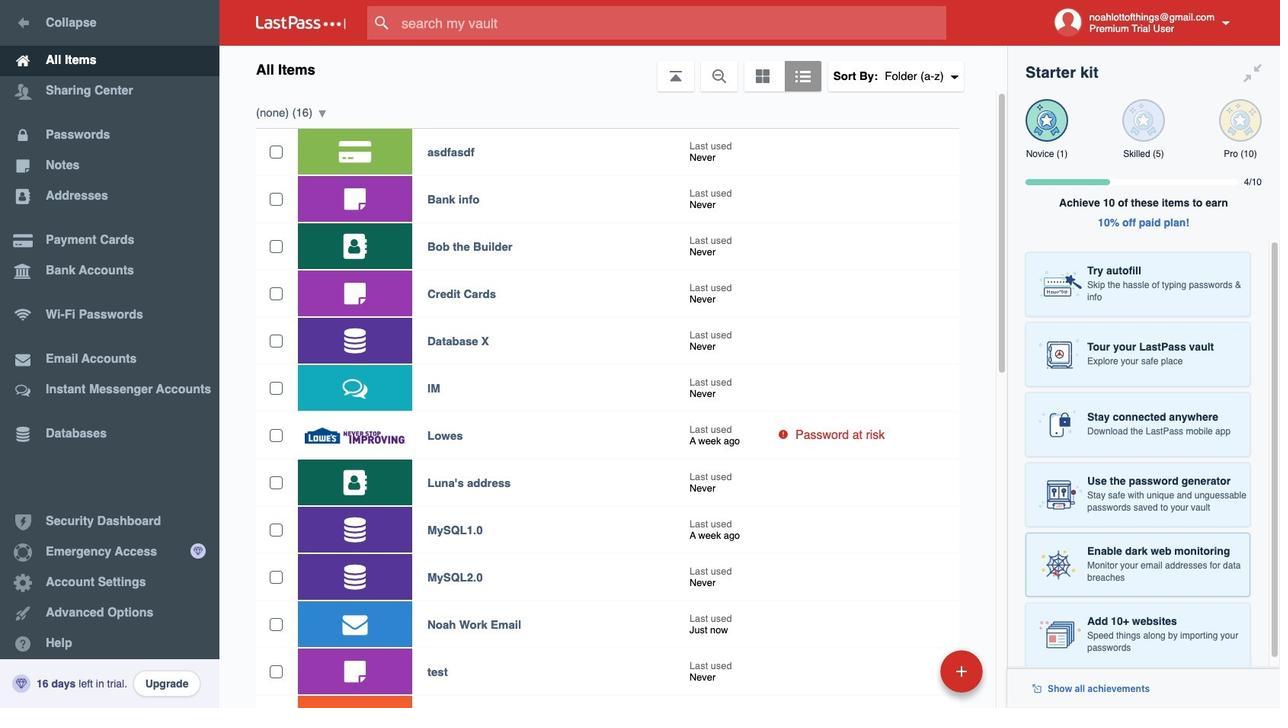 Task type: vqa. For each thing, say whether or not it's contained in the screenshot.
Vault options navigation
yes



Task type: describe. For each thing, give the bounding box(es) containing it.
lastpass image
[[256, 16, 346, 30]]

new item element
[[836, 649, 988, 693]]



Task type: locate. For each thing, give the bounding box(es) containing it.
search my vault text field
[[367, 6, 976, 40]]

vault options navigation
[[219, 46, 1008, 91]]

new item navigation
[[836, 646, 992, 708]]

Search search field
[[367, 6, 976, 40]]

main navigation navigation
[[0, 0, 219, 708]]



